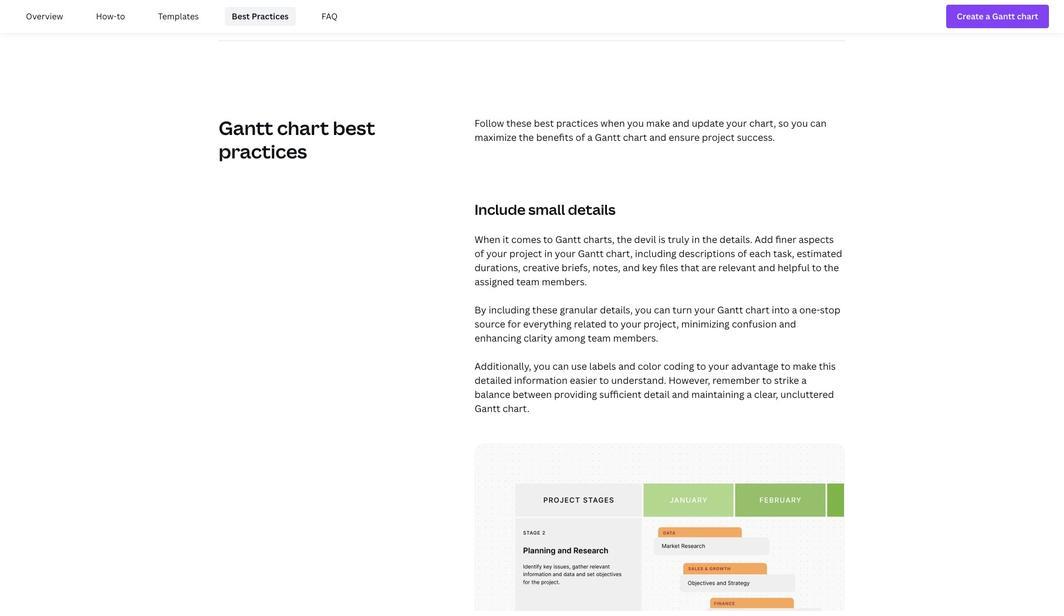 Task type: locate. For each thing, give the bounding box(es) containing it.
in
[[692, 233, 700, 246], [545, 247, 553, 260]]

and inside the by including these granular details, you can turn your gantt chart into a one-stop source for everything related to your project, minimizing confusion and enhancing clarity among team members.
[[780, 318, 797, 331]]

0 vertical spatial project
[[702, 131, 735, 144]]

your inside the additionally, you can use labels and color coding to your advantage to make this detailed information easier to understand. however, remember to strike a balance between providing sufficient detail and maintaining a clear, uncluttered gantt chart.
[[709, 360, 729, 373]]

task,
[[774, 247, 795, 260]]

including up key
[[635, 247, 677, 260]]

0 horizontal spatial make
[[647, 117, 671, 130]]

the
[[519, 131, 534, 144], [617, 233, 632, 246], [703, 233, 718, 246], [824, 261, 839, 274]]

how-to link
[[89, 7, 132, 26]]

a
[[588, 131, 593, 144], [792, 303, 798, 316], [802, 374, 807, 387], [747, 388, 752, 401]]

0 vertical spatial make
[[647, 117, 671, 130]]

of inside 'follow these best practices when you make and update your chart, so you can maximize the benefits of a gantt chart and ensure project success.'
[[576, 131, 585, 144]]

0 horizontal spatial including
[[489, 303, 530, 316]]

project
[[702, 131, 735, 144], [510, 247, 542, 260]]

1 horizontal spatial project
[[702, 131, 735, 144]]

labels
[[590, 360, 616, 373]]

you up the project,
[[635, 303, 652, 316]]

1 vertical spatial project
[[510, 247, 542, 260]]

and
[[673, 117, 690, 130], [650, 131, 667, 144], [623, 261, 640, 274], [759, 261, 776, 274], [780, 318, 797, 331], [619, 360, 636, 373], [672, 388, 689, 401]]

1 horizontal spatial make
[[793, 360, 817, 373]]

project down the comes at the top of page
[[510, 247, 542, 260]]

by
[[475, 303, 487, 316]]

practices inside gantt chart best practices
[[219, 138, 307, 164]]

1 horizontal spatial members.
[[613, 332, 659, 345]]

can inside the by including these granular details, you can turn your gantt chart into a one-stop source for everything related to your project, minimizing confusion and enhancing clarity among team members.
[[654, 303, 671, 316]]

can right so
[[811, 117, 827, 130]]

including
[[635, 247, 677, 260], [489, 303, 530, 316]]

practices
[[252, 10, 289, 22]]

files
[[660, 261, 679, 274]]

a right into
[[792, 303, 798, 316]]

one-
[[800, 303, 821, 316]]

make up ensure
[[647, 117, 671, 130]]

you right when
[[628, 117, 644, 130]]

best practices button
[[220, 2, 301, 31]]

the left the benefits
[[519, 131, 534, 144]]

follow
[[475, 117, 504, 130]]

chart, up success.
[[750, 117, 777, 130]]

0 vertical spatial team
[[517, 275, 540, 288]]

to down estimated
[[812, 261, 822, 274]]

1 vertical spatial team
[[588, 332, 611, 345]]

1 horizontal spatial team
[[588, 332, 611, 345]]

can inside 'follow these best practices when you make and update your chart, so you can maximize the benefits of a gantt chart and ensure project success.'
[[811, 117, 827, 130]]

of up relevant at the right top of the page
[[738, 247, 747, 260]]

including inside when it comes to gantt charts, the devil is truly in the details. add finer aspects of your project in your gantt chart, including descriptions of each task, estimated durations, creative briefs, notes, and key files that are relevant and helpful to the assigned team members.
[[635, 247, 677, 260]]

when
[[601, 117, 625, 130]]

assigned
[[475, 275, 514, 288]]

0 horizontal spatial members.
[[542, 275, 587, 288]]

1 horizontal spatial of
[[576, 131, 585, 144]]

1 horizontal spatial can
[[654, 303, 671, 316]]

these up maximize
[[507, 117, 532, 130]]

1 horizontal spatial practices
[[556, 117, 599, 130]]

and left key
[[623, 261, 640, 274]]

2 horizontal spatial chart
[[746, 303, 770, 316]]

1 vertical spatial can
[[654, 303, 671, 316]]

2 vertical spatial can
[[553, 360, 569, 373]]

these
[[507, 117, 532, 130], [533, 303, 558, 316]]

best inside gantt chart best practices
[[333, 115, 375, 140]]

to up however,
[[697, 360, 706, 373]]

ensure
[[669, 131, 700, 144]]

providing
[[554, 388, 597, 401]]

1 horizontal spatial in
[[692, 233, 700, 246]]

0 horizontal spatial can
[[553, 360, 569, 373]]

uncluttered
[[781, 388, 835, 401]]

understand.
[[612, 374, 667, 387]]

gantt inside gantt chart best practices
[[219, 115, 273, 140]]

gantt
[[219, 115, 273, 140], [595, 131, 621, 144], [556, 233, 581, 246], [578, 247, 604, 260], [718, 303, 743, 316], [475, 402, 501, 415]]

make left this
[[793, 360, 817, 373]]

0 vertical spatial these
[[507, 117, 532, 130]]

a inside 'follow these best practices when you make and update your chart, so you can maximize the benefits of a gantt chart and ensure project success.'
[[588, 131, 593, 144]]

faq
[[322, 10, 338, 22]]

best for chart
[[333, 115, 375, 140]]

to up "strike"
[[781, 360, 791, 373]]

page section links element
[[0, 0, 1064, 33]]

in up creative
[[545, 247, 553, 260]]

your up durations,
[[487, 247, 507, 260]]

0 vertical spatial chart,
[[750, 117, 777, 130]]

practices inside 'follow these best practices when you make and update your chart, so you can maximize the benefits of a gantt chart and ensure project success.'
[[556, 117, 599, 130]]

sufficient
[[600, 388, 642, 401]]

a right the benefits
[[588, 131, 593, 144]]

1 horizontal spatial including
[[635, 247, 677, 260]]

chart inside the by including these granular details, you can turn your gantt chart into a one-stop source for everything related to your project, minimizing confusion and enhancing clarity among team members.
[[746, 303, 770, 316]]

so
[[779, 117, 789, 130]]

of
[[576, 131, 585, 144], [475, 247, 484, 260], [738, 247, 747, 260]]

team down creative
[[517, 275, 540, 288]]

including inside the by including these granular details, you can turn your gantt chart into a one-stop source for everything related to your project, minimizing confusion and enhancing clarity among team members.
[[489, 303, 530, 316]]

everything
[[524, 318, 572, 331]]

to
[[117, 10, 125, 22], [544, 233, 553, 246], [812, 261, 822, 274], [609, 318, 619, 331], [697, 360, 706, 373], [781, 360, 791, 373], [600, 374, 609, 387], [763, 374, 772, 387]]

team inside the by including these granular details, you can turn your gantt chart into a one-stop source for everything related to your project, minimizing confusion and enhancing clarity among team members.
[[588, 332, 611, 345]]

1 horizontal spatial best
[[534, 117, 554, 130]]

include small details
[[475, 200, 616, 219]]

can left use
[[553, 360, 569, 373]]

1 horizontal spatial chart
[[623, 131, 647, 144]]

0 horizontal spatial practices
[[219, 138, 307, 164]]

practices for these
[[556, 117, 599, 130]]

and left ensure
[[650, 131, 667, 144]]

1 vertical spatial chart,
[[606, 247, 633, 260]]

1 vertical spatial these
[[533, 303, 558, 316]]

the up descriptions
[[703, 233, 718, 246]]

0 horizontal spatial chart
[[277, 115, 329, 140]]

0 vertical spatial can
[[811, 117, 827, 130]]

remember
[[713, 374, 760, 387]]

color
[[638, 360, 662, 373]]

turn
[[673, 303, 692, 316]]

clarity
[[524, 332, 553, 345]]

advantage
[[732, 360, 779, 373]]

how-to
[[96, 10, 125, 22]]

charts,
[[584, 233, 615, 246]]

you up information
[[534, 360, 551, 373]]

is
[[659, 233, 666, 246]]

these up everything
[[533, 303, 558, 316]]

1 vertical spatial make
[[793, 360, 817, 373]]

can
[[811, 117, 827, 130], [654, 303, 671, 316], [553, 360, 569, 373]]

project,
[[644, 318, 679, 331]]

chart.
[[503, 402, 530, 415]]

1 vertical spatial including
[[489, 303, 530, 316]]

0 horizontal spatial team
[[517, 275, 540, 288]]

and down however,
[[672, 388, 689, 401]]

the inside 'follow these best practices when you make and update your chart, so you can maximize the benefits of a gantt chart and ensure project success.'
[[519, 131, 534, 144]]

however,
[[669, 374, 711, 387]]

chart
[[277, 115, 329, 140], [623, 131, 647, 144], [746, 303, 770, 316]]

your up success.
[[727, 117, 747, 130]]

0 horizontal spatial these
[[507, 117, 532, 130]]

key
[[642, 261, 658, 274]]

0 horizontal spatial chart,
[[606, 247, 633, 260]]

chart inside gantt chart best practices
[[277, 115, 329, 140]]

including up for
[[489, 303, 530, 316]]

your up minimizing at the right bottom of page
[[695, 303, 715, 316]]

when it comes to gantt charts, the devil is truly in the details. add finer aspects of your project in your gantt chart, including descriptions of each task, estimated durations, creative briefs, notes, and key files that are relevant and helpful to the assigned team members.
[[475, 233, 843, 288]]

to left templates
[[117, 10, 125, 22]]

team
[[517, 275, 540, 288], [588, 332, 611, 345]]

make
[[647, 117, 671, 130], [793, 360, 817, 373]]

of right the benefits
[[576, 131, 585, 144]]

chart, up notes,
[[606, 247, 633, 260]]

1 vertical spatial members.
[[613, 332, 659, 345]]

you inside the by including these granular details, you can turn your gantt chart into a one-stop source for everything related to your project, minimizing confusion and enhancing clarity among team members.
[[635, 303, 652, 316]]

to inside the by including these granular details, you can turn your gantt chart into a one-stop source for everything related to your project, minimizing confusion and enhancing clarity among team members.
[[609, 318, 619, 331]]

1 vertical spatial practices
[[219, 138, 307, 164]]

these inside the by including these granular details, you can turn your gantt chart into a one-stop source for everything related to your project, minimizing confusion and enhancing clarity among team members.
[[533, 303, 558, 316]]

members.
[[542, 275, 587, 288], [613, 332, 659, 345]]

2 horizontal spatial of
[[738, 247, 747, 260]]

1 horizontal spatial these
[[533, 303, 558, 316]]

gantt chart best practices
[[219, 115, 375, 164]]

0 vertical spatial members.
[[542, 275, 587, 288]]

briefs,
[[562, 261, 591, 274]]

chart,
[[750, 117, 777, 130], [606, 247, 633, 260]]

to down details,
[[609, 318, 619, 331]]

include
[[475, 200, 526, 219]]

clear,
[[755, 388, 779, 401]]

team down related
[[588, 332, 611, 345]]

members. down briefs,
[[542, 275, 587, 288]]

gantt inside the additionally, you can use labels and color coding to your advantage to make this detailed information easier to understand. however, remember to strike a balance between providing sufficient detail and maintaining a clear, uncluttered gantt chart.
[[475, 402, 501, 415]]

members. down the project,
[[613, 332, 659, 345]]

your up remember
[[709, 360, 729, 373]]

and down into
[[780, 318, 797, 331]]

1 horizontal spatial chart,
[[750, 117, 777, 130]]

best inside 'follow these best practices when you make and update your chart, so you can maximize the benefits of a gantt chart and ensure project success.'
[[534, 117, 554, 130]]

2 horizontal spatial can
[[811, 117, 827, 130]]

can up the project,
[[654, 303, 671, 316]]

0 horizontal spatial of
[[475, 247, 484, 260]]

add
[[755, 233, 774, 246]]

0 horizontal spatial best
[[333, 115, 375, 140]]

0 horizontal spatial project
[[510, 247, 542, 260]]

project inside when it comes to gantt charts, the devil is truly in the details. add finer aspects of your project in your gantt chart, including descriptions of each task, estimated durations, creative briefs, notes, and key files that are relevant and helpful to the assigned team members.
[[510, 247, 542, 260]]

detailed
[[475, 374, 512, 387]]

members. inside when it comes to gantt charts, the devil is truly in the details. add finer aspects of your project in your gantt chart, including descriptions of each task, estimated durations, creative briefs, notes, and key files that are relevant and helpful to the assigned team members.
[[542, 275, 587, 288]]

faq link
[[315, 7, 345, 26]]

of down when
[[475, 247, 484, 260]]

0 vertical spatial practices
[[556, 117, 599, 130]]

make inside the additionally, you can use labels and color coding to your advantage to make this detailed information easier to understand. however, remember to strike a balance between providing sufficient detail and maintaining a clear, uncluttered gantt chart.
[[793, 360, 817, 373]]

source
[[475, 318, 506, 331]]

small
[[529, 200, 565, 219]]

in right the truly
[[692, 233, 700, 246]]

a up uncluttered
[[802, 374, 807, 387]]

0 vertical spatial including
[[635, 247, 677, 260]]

project down update
[[702, 131, 735, 144]]

0 horizontal spatial in
[[545, 247, 553, 260]]

estimated
[[797, 247, 843, 260]]



Task type: describe. For each thing, give the bounding box(es) containing it.
chart, inside 'follow these best practices when you make and update your chart, so you can maximize the benefits of a gantt chart and ensure project success.'
[[750, 117, 777, 130]]

that
[[681, 261, 700, 274]]

detail
[[644, 388, 670, 401]]

helpful
[[778, 261, 810, 274]]

chart, inside when it comes to gantt charts, the devil is truly in the details. add finer aspects of your project in your gantt chart, including descriptions of each task, estimated durations, creative briefs, notes, and key files that are relevant and helpful to the assigned team members.
[[606, 247, 633, 260]]

these inside 'follow these best practices when you make and update your chart, so you can maximize the benefits of a gantt chart and ensure project success.'
[[507, 117, 532, 130]]

among
[[555, 332, 586, 345]]

your up briefs,
[[555, 247, 576, 260]]

the left devil
[[617, 233, 632, 246]]

faq button
[[310, 2, 350, 31]]

additionally, you can use labels and color coding to your advantage to make this detailed information easier to understand. however, remember to strike a balance between providing sufficient detail and maintaining a clear, uncluttered gantt chart.
[[475, 360, 836, 415]]

overview
[[26, 10, 63, 22]]

maximize
[[475, 131, 517, 144]]

details
[[568, 200, 616, 219]]

practices for chart
[[219, 138, 307, 164]]

best practices
[[232, 10, 289, 22]]

a left "clear,"
[[747, 388, 752, 401]]

overview button
[[14, 2, 75, 31]]

team inside when it comes to gantt charts, the devil is truly in the details. add finer aspects of your project in your gantt chart, including descriptions of each task, estimated durations, creative briefs, notes, and key files that are relevant and helpful to the assigned team members.
[[517, 275, 540, 288]]

strike
[[775, 374, 800, 387]]

minimizing
[[682, 318, 730, 331]]

to inside button
[[117, 10, 125, 22]]

confusion
[[732, 318, 777, 331]]

notes,
[[593, 261, 621, 274]]

and down each
[[759, 261, 776, 274]]

creative
[[523, 261, 560, 274]]

0 vertical spatial in
[[692, 233, 700, 246]]

granular
[[560, 303, 598, 316]]

use
[[572, 360, 587, 373]]

benefits
[[537, 131, 574, 144]]

templates
[[158, 10, 199, 22]]

related
[[574, 318, 607, 331]]

gantt inside the by including these granular details, you can turn your gantt chart into a one-stop source for everything related to your project, minimizing confusion and enhancing clarity among team members.
[[718, 303, 743, 316]]

descriptions
[[679, 247, 736, 260]]

how-to button
[[84, 2, 137, 31]]

for
[[508, 318, 521, 331]]

gantt inside 'follow these best practices when you make and update your chart, so you can maximize the benefits of a gantt chart and ensure project success.'
[[595, 131, 621, 144]]

enhancing
[[475, 332, 522, 345]]

and up understand. on the right of the page
[[619, 360, 636, 373]]

project inside 'follow these best practices when you make and update your chart, so you can maximize the benefits of a gantt chart and ensure project success.'
[[702, 131, 735, 144]]

to right the comes at the top of page
[[544, 233, 553, 246]]

it
[[503, 233, 509, 246]]

best practices link
[[225, 7, 296, 26]]

maintaining
[[692, 388, 745, 401]]

follow these best practices when you make and update your chart, so you can maximize the benefits of a gantt chart and ensure project success.
[[475, 117, 827, 144]]

truly
[[668, 233, 690, 246]]

templates link
[[151, 7, 206, 26]]

best
[[232, 10, 250, 22]]

between
[[513, 388, 552, 401]]

comes
[[512, 233, 541, 246]]

to down labels
[[600, 374, 609, 387]]

can inside the additionally, you can use labels and color coding to your advantage to make this detailed information easier to understand. however, remember to strike a balance between providing sufficient detail and maintaining a clear, uncluttered gantt chart.
[[553, 360, 569, 373]]

easier
[[570, 374, 597, 387]]

chart inside 'follow these best practices when you make and update your chart, so you can maximize the benefits of a gantt chart and ensure project success.'
[[623, 131, 647, 144]]

strengthen your gantt chart by adding relevant details and notes image
[[475, 444, 844, 611]]

you inside the additionally, you can use labels and color coding to your advantage to make this detailed information easier to understand. however, remember to strike a balance between providing sufficient detail and maintaining a clear, uncluttered gantt chart.
[[534, 360, 551, 373]]

additionally,
[[475, 360, 532, 373]]

by including these granular details, you can turn your gantt chart into a one-stop source for everything related to your project, minimizing confusion and enhancing clarity among team members.
[[475, 303, 841, 345]]

and up ensure
[[673, 117, 690, 130]]

members. inside the by including these granular details, you can turn your gantt chart into a one-stop source for everything related to your project, minimizing confusion and enhancing clarity among team members.
[[613, 332, 659, 345]]

make inside 'follow these best practices when you make and update your chart, so you can maximize the benefits of a gantt chart and ensure project success.'
[[647, 117, 671, 130]]

to up "clear,"
[[763, 374, 772, 387]]

are
[[702, 261, 717, 274]]

into
[[772, 303, 790, 316]]

balance
[[475, 388, 511, 401]]

when
[[475, 233, 501, 246]]

your down details,
[[621, 318, 642, 331]]

how-
[[96, 10, 117, 22]]

this
[[819, 360, 836, 373]]

your inside 'follow these best practices when you make and update your chart, so you can maximize the benefits of a gantt chart and ensure project success.'
[[727, 117, 747, 130]]

update
[[692, 117, 724, 130]]

a inside the by including these granular details, you can turn your gantt chart into a one-stop source for everything related to your project, minimizing confusion and enhancing clarity among team members.
[[792, 303, 798, 316]]

devil
[[635, 233, 657, 246]]

stop
[[821, 303, 841, 316]]

finer
[[776, 233, 797, 246]]

details,
[[600, 303, 633, 316]]

relevant
[[719, 261, 756, 274]]

you right so
[[792, 117, 808, 130]]

coding
[[664, 360, 695, 373]]

success.
[[737, 131, 775, 144]]

the down estimated
[[824, 261, 839, 274]]

1 vertical spatial in
[[545, 247, 553, 260]]

each
[[750, 247, 771, 260]]

aspects
[[799, 233, 834, 246]]

templates button
[[146, 2, 211, 31]]

best for these
[[534, 117, 554, 130]]

overview link
[[19, 7, 70, 26]]

details.
[[720, 233, 753, 246]]

durations,
[[475, 261, 521, 274]]

information
[[514, 374, 568, 387]]



Task type: vqa. For each thing, say whether or not it's contained in the screenshot.
Blue within the Pink and Blue Gradient Fitness Bio-Link Website by Canva Creative Studio
no



